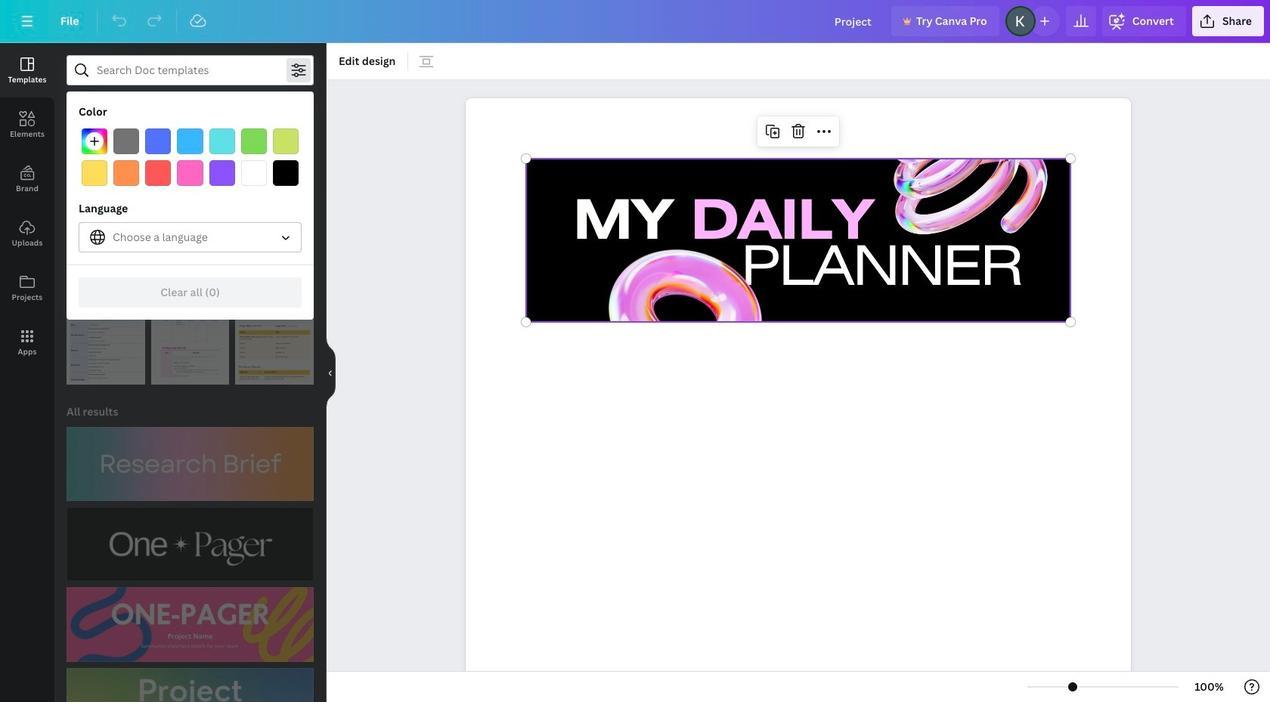 Task type: locate. For each thing, give the bounding box(es) containing it.
light blue image
[[177, 129, 203, 154]]

project overview/one-pager professional docs banner in black white sleek monochrome style image
[[67, 508, 314, 582]]

black image
[[273, 160, 299, 186], [273, 160, 299, 186]]

white image
[[241, 160, 267, 186], [241, 160, 267, 186]]

yellow image
[[82, 160, 107, 186]]

option group
[[79, 126, 302, 189]]

hide image
[[326, 336, 336, 409]]

Design title text field
[[822, 6, 885, 36]]

Yellow button
[[82, 160, 107, 186]]

Purple button
[[209, 160, 235, 186]]

coral red image
[[145, 160, 171, 186], [145, 160, 171, 186]]

project overview docs banner in light green blue vibrant professional style image
[[67, 668, 314, 702]]

light blue image
[[177, 129, 203, 154]]

pink image
[[177, 160, 203, 186]]

lime image
[[273, 129, 299, 154]]

Royal blue button
[[145, 129, 171, 154]]

lime image
[[273, 129, 299, 154]]

orange image
[[114, 160, 139, 186]]

side panel tab list
[[0, 43, 54, 370]]

project plan doc image
[[235, 284, 314, 385]]

Turquoise blue button
[[209, 129, 235, 154]]

None text field
[[466, 90, 1131, 702]]

main menu bar
[[0, 0, 1270, 43]]

grass green image
[[241, 129, 267, 154]]

None button
[[79, 222, 302, 253]]

Orange button
[[114, 160, 139, 186]]

research brief docs banner in orange teal pink soft pastels style image
[[67, 427, 314, 502]]

turquoise blue image
[[209, 129, 235, 154], [209, 129, 235, 154]]

one pager doc image
[[67, 284, 145, 385]]

pink image
[[177, 160, 203, 186]]

White button
[[241, 160, 267, 186]]

add a new color image
[[82, 129, 107, 154], [82, 129, 107, 154]]

purple image
[[209, 160, 235, 186]]

#737373 image
[[114, 129, 139, 154], [114, 129, 139, 154]]

#737373 button
[[114, 129, 139, 154]]

royal blue image
[[145, 129, 171, 154]]



Task type: vqa. For each thing, say whether or not it's contained in the screenshot.
fourth group from the left
no



Task type: describe. For each thing, give the bounding box(es) containing it.
Black button
[[273, 160, 299, 186]]

grass green image
[[241, 129, 267, 154]]

purple image
[[209, 160, 235, 186]]

Zoom button
[[1185, 675, 1234, 699]]

Pink button
[[177, 160, 203, 186]]

weekly planner doc in magenta light pink vibrant professional style image
[[151, 284, 229, 385]]

planner personal docs banner in black pink dark tech style image
[[67, 167, 314, 241]]

royal blue image
[[145, 129, 171, 154]]

Coral red button
[[145, 160, 171, 186]]

yellow image
[[82, 160, 107, 186]]

Light blue button
[[177, 129, 203, 154]]

project overview/one-pager professional docs banner in pink dark blue yellow playful abstract style image
[[67, 588, 314, 662]]

orange image
[[114, 160, 139, 186]]

Search Doc templates search field
[[97, 56, 284, 85]]

Lime button
[[273, 129, 299, 154]]

Grass green button
[[241, 129, 267, 154]]



